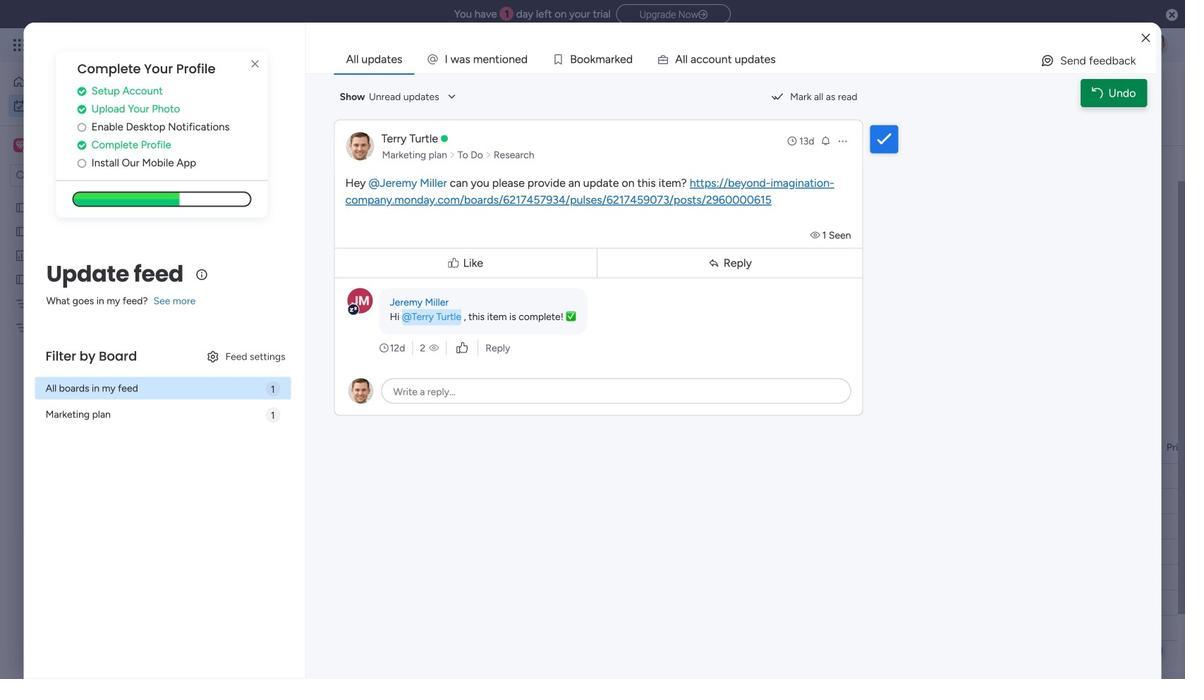 Task type: vqa. For each thing, say whether or not it's contained in the screenshot.
Copied! image
no



Task type: locate. For each thing, give the bounding box(es) containing it.
tab
[[334, 45, 414, 73], [208, 123, 259, 145]]

0 vertical spatial circle o image
[[77, 122, 86, 132]]

2 workspace image from the left
[[16, 138, 25, 153]]

options image
[[837, 135, 848, 147]]

Search in workspace field
[[30, 168, 118, 184]]

check circle image
[[77, 140, 86, 150]]

see plans image
[[234, 37, 247, 53]]

1 vertical spatial circle o image
[[77, 158, 86, 168]]

circle o image up check circle icon
[[77, 122, 86, 132]]

select product image
[[13, 38, 27, 52]]

1 vertical spatial check circle image
[[77, 104, 86, 114]]

give feedback image
[[1040, 54, 1055, 68]]

workspace image
[[13, 138, 28, 153], [16, 138, 25, 153]]

1 vertical spatial public board image
[[15, 225, 28, 238]]

1 vertical spatial tab
[[208, 123, 259, 145]]

2 check circle image from the top
[[77, 104, 86, 114]]

circle o image down check circle icon
[[77, 158, 86, 168]]

terry turtle image
[[1146, 34, 1168, 56]]

0 vertical spatial tab
[[334, 45, 414, 73]]

0 horizontal spatial v2 seen image
[[429, 341, 439, 355]]

0 horizontal spatial tab
[[208, 123, 259, 145]]

option
[[8, 71, 171, 93], [8, 95, 171, 117], [0, 195, 180, 198]]

check circle image
[[77, 86, 86, 97], [77, 104, 86, 114]]

1 public board image from the top
[[15, 201, 28, 214]]

None search field
[[274, 152, 402, 174]]

v2 seen image
[[810, 229, 822, 241], [429, 341, 439, 355]]

list box
[[0, 193, 180, 530]]

1 horizontal spatial tab
[[334, 45, 414, 73]]

0 vertical spatial v2 seen image
[[810, 229, 822, 241]]

circle o image
[[77, 122, 86, 132], [77, 158, 86, 168]]

Filter dashboard by text search field
[[274, 152, 402, 174]]

0 vertical spatial check circle image
[[77, 86, 86, 97]]

1 vertical spatial v2 seen image
[[429, 341, 439, 355]]

inbox undo image
[[1092, 87, 1103, 99]]

1 horizontal spatial v2 seen image
[[810, 229, 822, 241]]

0 vertical spatial public board image
[[15, 201, 28, 214]]

2 circle o image from the top
[[77, 158, 86, 168]]

1 vertical spatial option
[[8, 95, 171, 117]]

1 circle o image from the top
[[77, 122, 86, 132]]

tab list
[[334, 45, 1156, 73]]

public board image
[[15, 201, 28, 214], [15, 225, 28, 238]]



Task type: describe. For each thing, give the bounding box(es) containing it.
workspace selection element
[[13, 137, 118, 155]]

dapulse close image
[[1166, 8, 1178, 23]]

v2 like image
[[457, 340, 468, 356]]

1 check circle image from the top
[[77, 86, 86, 97]]

2 public board image from the top
[[15, 225, 28, 238]]

1 workspace image from the left
[[13, 138, 28, 153]]

search image
[[385, 157, 396, 169]]

public dashboard image
[[15, 249, 28, 262]]

2 vertical spatial option
[[0, 195, 180, 198]]

reminder image
[[820, 135, 831, 146]]

public board image
[[15, 273, 28, 286]]

close image
[[1142, 33, 1150, 43]]

slider arrow image
[[485, 148, 491, 162]]

0 vertical spatial option
[[8, 71, 171, 93]]

dapulse x slim image
[[247, 56, 264, 73]]

dapulse rightstroke image
[[698, 10, 708, 20]]

slider arrow image
[[449, 148, 456, 162]]



